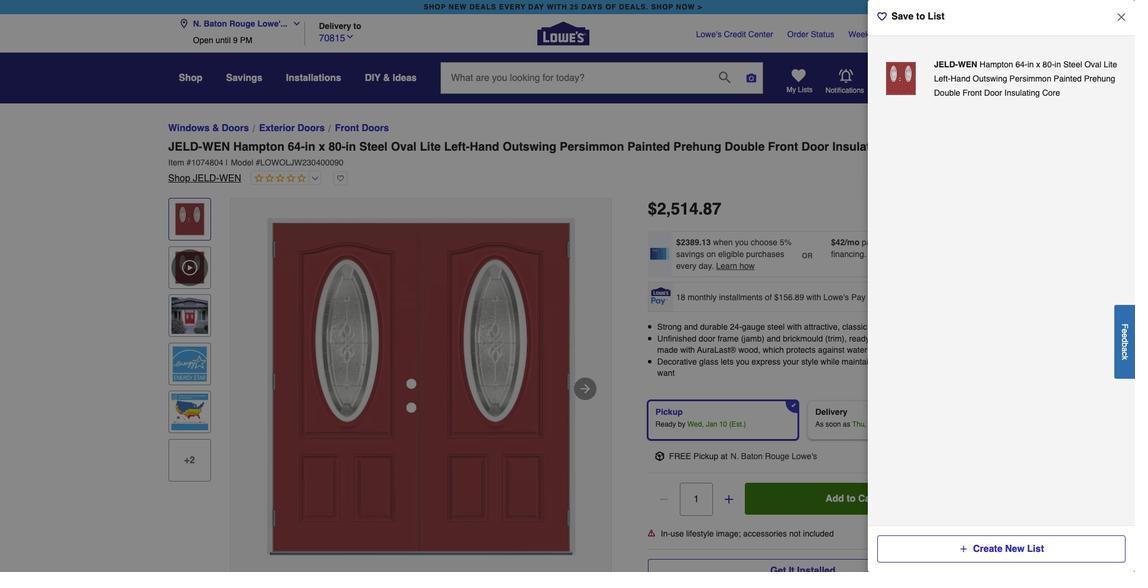 Task type: vqa. For each thing, say whether or not it's contained in the screenshot.
first "title" image from the bottom of the page
yes



Task type: locate. For each thing, give the bounding box(es) containing it.
left-
[[934, 74, 951, 83], [444, 140, 470, 154]]

glass
[[699, 357, 719, 366]]

order
[[788, 30, 809, 39]]

shop for shop jeld-wen
[[168, 173, 190, 184]]

0 horizontal spatial x
[[319, 140, 325, 154]]

wen down |
[[219, 173, 241, 184]]

0 horizontal spatial list
[[928, 11, 945, 22]]

1 vertical spatial steel
[[359, 140, 388, 154]]

close image
[[1116, 11, 1128, 23]]

oval inside hampton 64-in x 80-in steel oval lite left-hand outswing persimmon painted prehung double front door insulating core
[[1085, 60, 1102, 69]]

0 horizontal spatial n.
[[193, 19, 201, 28]]

soon
[[826, 420, 841, 429]]

and up unfinished
[[684, 322, 698, 332]]

0 vertical spatial hand
[[951, 74, 971, 83]]

1 vertical spatial jeld-
[[168, 140, 202, 154]]

list inside create new list button
[[1027, 544, 1044, 555]]

2 doors from the left
[[298, 123, 325, 134]]

how
[[892, 250, 908, 259], [740, 261, 755, 271]]

new
[[1005, 544, 1025, 555]]

n. baton rouge lowe'...
[[193, 19, 287, 28]]

1 horizontal spatial shop
[[651, 3, 674, 11]]

0 horizontal spatial prehung
[[674, 140, 722, 154]]

1 horizontal spatial 80-
[[1043, 60, 1055, 69]]

0 vertical spatial oval
[[1085, 60, 1102, 69]]

how down 'eligible'
[[740, 261, 755, 271]]

1 horizontal spatial n.
[[731, 452, 739, 461]]

n. inside button
[[193, 19, 201, 28]]

painted inside jeld-wen hampton 64-in x 80-in steel oval lite left-hand outswing persimmon painted prehung double front door insulating core item # 1074804 | model # lowoljw230400090
[[628, 140, 670, 154]]

1 vertical spatial delivery
[[816, 407, 848, 417]]

delivery up soon
[[816, 407, 848, 417]]

1 horizontal spatial insulating
[[1005, 88, 1040, 98]]

2 # from the left
[[256, 158, 260, 167]]

lite
[[1104, 60, 1117, 69], [420, 140, 441, 154]]

1 horizontal spatial x
[[1036, 60, 1041, 69]]

pickup up ready
[[656, 407, 683, 417]]

or
[[802, 252, 813, 260]]

0 horizontal spatial core
[[892, 140, 919, 154]]

front down my at the top of the page
[[768, 140, 798, 154]]

you right privacy
[[929, 357, 942, 366]]

doors right exterior
[[298, 123, 325, 134]]

how down payments
[[892, 250, 908, 259]]

1 horizontal spatial painted
[[1054, 74, 1082, 83]]

cart right add
[[858, 494, 877, 504]]

lowe's down as
[[792, 452, 817, 461]]

1 vertical spatial persimmon
[[560, 140, 624, 154]]

0 horizontal spatial persimmon
[[560, 140, 624, 154]]

save to list
[[892, 11, 945, 22]]

e up d
[[1121, 329, 1130, 333]]

0 horizontal spatial painted
[[628, 140, 670, 154]]

1 vertical spatial n.
[[731, 452, 739, 461]]

persimmon inside hampton 64-in x 80-in steel oval lite left-hand outswing persimmon painted prehung double front door insulating core
[[1010, 74, 1052, 83]]

& for windows
[[212, 123, 219, 134]]

chat invite button image
[[1082, 529, 1118, 565]]

doors down diy
[[362, 123, 389, 134]]

0 horizontal spatial hand
[[470, 140, 499, 154]]

0 horizontal spatial front
[[335, 123, 359, 134]]

of
[[606, 3, 617, 11]]

jeld- for jeld-wen
[[934, 60, 958, 69]]

70815
[[319, 33, 345, 43]]

rouge inside button
[[229, 19, 255, 28]]

doors up model
[[222, 123, 249, 134]]

unfinished
[[657, 334, 697, 343]]

jan inside pickup ready by wed, jan 10 (est.)
[[706, 420, 717, 429]]

learn how button for payments
[[869, 248, 908, 260]]

0 horizontal spatial doors
[[222, 123, 249, 134]]

lifestyle
[[686, 529, 714, 539]]

learn down payments
[[869, 250, 890, 259]]

0 horizontal spatial &
[[212, 123, 219, 134]]

lowe's home improvement lists image
[[791, 69, 806, 83]]

0 horizontal spatial delivery
[[319, 21, 351, 30]]

# right model
[[256, 158, 260, 167]]

0 horizontal spatial jan
[[706, 420, 717, 429]]

$2389.13
[[676, 238, 711, 247]]

when you choose 5% savings on eligible purchases every day.
[[676, 238, 792, 271]]

1 vertical spatial how
[[740, 261, 755, 271]]

heart outline image
[[334, 171, 348, 186]]

arrow right image
[[578, 382, 592, 396]]

lowe's home improvement logo image
[[537, 7, 589, 59]]

0 horizontal spatial lite
[[420, 140, 441, 154]]

jan inside delivery as soon as thu, jan 11
[[869, 420, 880, 429]]

attractive,
[[804, 322, 840, 332]]

0 horizontal spatial insulating
[[833, 140, 888, 154]]

# right item
[[187, 158, 191, 167]]

style down protects
[[801, 357, 818, 366]]

add to cart button
[[745, 483, 958, 515]]

jeld wen image
[[882, 60, 920, 98]]

1 vertical spatial hand
[[470, 140, 499, 154]]

plus image
[[723, 494, 735, 506]]

weekly
[[849, 30, 876, 39]]

to inside button
[[847, 494, 856, 504]]

1 vertical spatial cart
[[858, 494, 877, 504]]

strong
[[657, 322, 682, 332]]

lowe's inside 'link'
[[902, 30, 927, 39]]

wed,
[[688, 420, 704, 429]]

lowe's home improvement cart image
[[933, 69, 948, 83]]

shop down item
[[168, 173, 190, 184]]

2 horizontal spatial doors
[[362, 123, 389, 134]]

baton inside button
[[204, 19, 227, 28]]

0 vertical spatial x
[[1036, 60, 1041, 69]]

64- inside jeld-wen hampton 64-in x 80-in steel oval lite left-hand outswing persimmon painted prehung double front door insulating core item # 1074804 | model # lowoljw230400090
[[288, 140, 305, 154]]

+2
[[184, 455, 195, 466]]

11
[[882, 420, 889, 429]]

4 title image from the top
[[171, 394, 208, 431]]

rouge up pm
[[229, 19, 255, 28]]

steel
[[767, 322, 785, 332]]

1 horizontal spatial rouge
[[765, 452, 790, 461]]

0 vertical spatial hampton
[[980, 60, 1013, 69]]

0 vertical spatial outswing
[[973, 74, 1007, 83]]

you up 'eligible'
[[735, 238, 749, 247]]

n. right location icon
[[193, 19, 201, 28]]

list for save to list
[[928, 11, 945, 22]]

learn for savings
[[716, 261, 737, 271]]

made
[[657, 345, 678, 355]]

pickup
[[656, 407, 683, 417], [694, 452, 718, 461]]

list up pro
[[928, 11, 945, 22]]

to for save to list
[[916, 11, 925, 22]]

hand inside jeld-wen hampton 64-in x 80-in steel oval lite left-hand outswing persimmon painted prehung double front door insulating core item # 1074804 | model # lowoljw230400090
[[470, 140, 499, 154]]

learn how button down payments
[[869, 248, 908, 260]]

2,514
[[657, 199, 699, 218]]

classic
[[842, 322, 867, 332]]

0 horizontal spatial door
[[802, 140, 829, 154]]

how for with
[[892, 250, 908, 259]]

2 horizontal spatial front
[[963, 88, 982, 98]]

shop left new
[[424, 3, 446, 11]]

exterior doors link
[[259, 121, 325, 135]]

1 vertical spatial style
[[801, 357, 818, 366]]

(trim),
[[825, 334, 847, 343]]

to inside strong and durable 24-gauge steel with attractive, classic style unfinished door frame (jamb) and brickmould (trim), ready to paint or stain, are made with auralast® wood, which protects against water damage decorative glass lets you express your style while maintaining the privacy you want
[[872, 334, 879, 343]]

>
[[698, 3, 703, 11]]

list
[[928, 11, 945, 22], [1027, 544, 1044, 555]]

1 horizontal spatial #
[[256, 158, 260, 167]]

credit
[[724, 30, 746, 39]]

and up which
[[767, 334, 781, 343]]

0 horizontal spatial pickup
[[656, 407, 683, 417]]

1 vertical spatial insulating
[[833, 140, 888, 154]]

0 horizontal spatial how
[[740, 261, 755, 271]]

chevron down image
[[287, 19, 302, 28]]

list for create new list
[[1027, 544, 1044, 555]]

1 vertical spatial double
[[725, 140, 765, 154]]

list right new
[[1027, 544, 1044, 555]]

jeld- inside jeld-wen hampton 64-in x 80-in steel oval lite left-hand outswing persimmon painted prehung double front door insulating core item # 1074804 | model # lowoljw230400090
[[168, 140, 202, 154]]

1 vertical spatial learn
[[716, 261, 737, 271]]

shop
[[424, 3, 446, 11], [651, 3, 674, 11]]

option group containing pickup
[[643, 396, 963, 445]]

door
[[984, 88, 1002, 98], [802, 140, 829, 154]]

in-
[[661, 529, 671, 539]]

delivery to
[[319, 21, 361, 30]]

1 vertical spatial outswing
[[503, 140, 557, 154]]

option group
[[643, 396, 963, 445]]

outswing down jeld-wen
[[973, 74, 1007, 83]]

1 e from the top
[[1121, 329, 1130, 333]]

jeld- for jeld-wen hampton 64-in x 80-in steel oval lite left-hand outswing persimmon painted prehung double front door insulating core item # 1074804 | model # lowoljw230400090
[[168, 140, 202, 154]]

0 horizontal spatial 80-
[[329, 140, 346, 154]]

0 vertical spatial shop
[[179, 73, 203, 83]]

e up b
[[1121, 333, 1130, 338]]

with left 84
[[900, 238, 915, 247]]

front inside hampton 64-in x 80-in steel oval lite left-hand outswing persimmon painted prehung double front door insulating core
[[963, 88, 982, 98]]

1 vertical spatial &
[[212, 123, 219, 134]]

x
[[1036, 60, 1041, 69], [319, 140, 325, 154]]

double
[[934, 88, 961, 98], [725, 140, 765, 154]]

64- inside hampton 64-in x 80-in steel oval lite left-hand outswing persimmon painted prehung double front door insulating core
[[1016, 60, 1028, 69]]

delivery for to
[[319, 21, 351, 30]]

lowe's pro
[[902, 30, 948, 39]]

1 horizontal spatial cart
[[933, 86, 947, 94]]

ad
[[878, 30, 888, 39]]

1 horizontal spatial oval
[[1085, 60, 1102, 69]]

double inside jeld-wen hampton 64-in x 80-in steel oval lite left-hand outswing persimmon painted prehung double front door insulating core item # 1074804 | model # lowoljw230400090
[[725, 140, 765, 154]]

by
[[678, 420, 686, 429]]

purchases
[[746, 250, 785, 259]]

pay
[[851, 292, 866, 302]]

1 vertical spatial door
[[802, 140, 829, 154]]

0 horizontal spatial cart
[[858, 494, 877, 504]]

style up paint
[[870, 322, 887, 332]]

at
[[721, 452, 728, 461]]

notifications
[[826, 86, 864, 94]]

status
[[811, 30, 834, 39]]

delivery inside delivery as soon as thu, jan 11
[[816, 407, 848, 417]]

1 horizontal spatial and
[[767, 334, 781, 343]]

lowe's down save to list
[[902, 30, 927, 39]]

rouge
[[229, 19, 255, 28], [765, 452, 790, 461]]

learn down 'eligible'
[[716, 261, 737, 271]]

front
[[963, 88, 982, 98], [335, 123, 359, 134], [768, 140, 798, 154]]

d
[[1121, 338, 1130, 343]]

shop left now
[[651, 3, 674, 11]]

title image
[[171, 201, 208, 238], [171, 298, 208, 334], [171, 346, 208, 382], [171, 394, 208, 431]]

pickup image
[[655, 452, 665, 461]]

painted
[[1054, 74, 1082, 83], [628, 140, 670, 154]]

jan left the 10
[[706, 420, 717, 429]]

wen for jeld-wen
[[958, 60, 978, 69]]

hampton up model
[[233, 140, 285, 154]]

Stepper number input field with increment and decrement buttons number field
[[680, 483, 713, 516]]

gauge
[[742, 322, 765, 332]]

chevron down image
[[345, 32, 355, 41]]

1 vertical spatial core
[[892, 140, 919, 154]]

1 horizontal spatial persimmon
[[1010, 74, 1052, 83]]

maintaining
[[842, 357, 884, 366]]

item number 1 0 7 4 8 0 4 and model number l o w o l j w 2 3 0 4 0 0 0 9 0 element
[[168, 157, 958, 169]]

0 vertical spatial cart
[[933, 86, 947, 94]]

learn how down payments
[[869, 250, 908, 259]]

jeld- up item
[[168, 140, 202, 154]]

0 vertical spatial wen
[[958, 60, 978, 69]]

2 jan from the left
[[869, 420, 880, 429]]

baton up open until 9 pm
[[204, 19, 227, 28]]

lowes pay logo image
[[649, 287, 673, 305]]

rouge right at
[[765, 452, 790, 461]]

1 horizontal spatial left-
[[934, 74, 951, 83]]

0 horizontal spatial rouge
[[229, 19, 255, 28]]

painted inside hampton 64-in x 80-in steel oval lite left-hand outswing persimmon painted prehung double front door insulating core
[[1054, 74, 1082, 83]]

2 vertical spatial wen
[[219, 173, 241, 184]]

accessories
[[743, 529, 787, 539]]

f
[[1121, 324, 1130, 329]]

wen right the "lowe's home improvement cart" image
[[958, 60, 978, 69]]

or
[[902, 334, 909, 343]]

0 vertical spatial prehung
[[1084, 74, 1116, 83]]

shop down open
[[179, 73, 203, 83]]

lowe's pro link
[[902, 28, 948, 40]]

0 vertical spatial door
[[984, 88, 1002, 98]]

shop new deals every day with 25 days of deals. shop now >
[[424, 3, 703, 11]]

jeld- down 1074804
[[193, 173, 219, 184]]

you
[[735, 238, 749, 247], [736, 357, 749, 366], [929, 357, 942, 366]]

jeld-
[[934, 60, 958, 69], [168, 140, 202, 154], [193, 173, 219, 184]]

3 doors from the left
[[362, 123, 389, 134]]

1 jan from the left
[[706, 420, 717, 429]]

1 vertical spatial 80-
[[329, 140, 346, 154]]

1 horizontal spatial list
[[1027, 544, 1044, 555]]

wen inside jeld-wen hampton 64-in x 80-in steel oval lite left-hand outswing persimmon painted prehung double front door insulating core item # 1074804 | model # lowoljw230400090
[[202, 140, 230, 154]]

jeld- down pro
[[934, 60, 958, 69]]

jeld-wen hampton 64-in x 80-in steel oval lite left-hand outswing persimmon painted prehung double front door insulating core item # 1074804 | model # lowoljw230400090
[[168, 140, 919, 167]]

2 shop from the left
[[651, 3, 674, 11]]

1 vertical spatial hampton
[[233, 140, 285, 154]]

+2 button
[[168, 439, 211, 482]]

and
[[684, 322, 698, 332], [767, 334, 781, 343]]

n. right at
[[731, 452, 739, 461]]

1 horizontal spatial lite
[[1104, 60, 1117, 69]]

0 vertical spatial front
[[963, 88, 982, 98]]

& inside button
[[383, 73, 390, 83]]

learn how button down 'eligible'
[[716, 260, 755, 272]]

privacy
[[900, 357, 927, 366]]

1 vertical spatial oval
[[391, 140, 417, 154]]

0 horizontal spatial steel
[[359, 140, 388, 154]]

1 horizontal spatial double
[[934, 88, 961, 98]]

0 vertical spatial pickup
[[656, 407, 683, 417]]

jan left 11
[[869, 420, 880, 429]]

zero stars image
[[251, 173, 306, 184]]

delivery
[[319, 21, 351, 30], [816, 407, 848, 417]]

to up damage
[[872, 334, 879, 343]]

1 doors from the left
[[222, 123, 249, 134]]

warning image
[[648, 530, 655, 537]]

9
[[233, 35, 238, 45]]

Search Query text field
[[441, 63, 710, 93]]

0 vertical spatial persimmon
[[1010, 74, 1052, 83]]

1 vertical spatial lite
[[420, 140, 441, 154]]

learn how down 'eligible'
[[716, 261, 755, 271]]

learn how button
[[869, 248, 908, 260], [716, 260, 755, 272]]

pickup ready by wed, jan 10 (est.)
[[656, 407, 746, 429]]

insulating inside hampton 64-in x 80-in steel oval lite left-hand outswing persimmon painted prehung double front door insulating core
[[1005, 88, 1040, 98]]

1 vertical spatial rouge
[[765, 452, 790, 461]]

learn right pay
[[868, 292, 891, 302]]

None search field
[[441, 62, 763, 103]]

with up brickmould
[[787, 322, 802, 332]]

& right windows
[[212, 123, 219, 134]]

lite inside jeld-wen hampton 64-in x 80-in steel oval lite left-hand outswing persimmon painted prehung double front door insulating core item # 1074804 | model # lowoljw230400090
[[420, 140, 441, 154]]

0 horizontal spatial learn how
[[716, 261, 755, 271]]

payments
[[862, 238, 898, 247]]

doors for front doors
[[362, 123, 389, 134]]

oval
[[1085, 60, 1102, 69], [391, 140, 417, 154]]

to right add
[[847, 494, 856, 504]]

open
[[193, 35, 213, 45]]

steel inside hampton 64-in x 80-in steel oval lite left-hand outswing persimmon painted prehung double front door insulating core
[[1064, 60, 1082, 69]]

to right save
[[916, 11, 925, 22]]

every
[[676, 261, 697, 271]]

0 vertical spatial 80-
[[1043, 60, 1055, 69]]

use
[[671, 529, 684, 539]]

hampton inside jeld-wen hampton 64-in x 80-in steel oval lite left-hand outswing persimmon painted prehung double front door insulating core item # 1074804 | model # lowoljw230400090
[[233, 140, 285, 154]]

0 vertical spatial left-
[[934, 74, 951, 83]]

you down wood,
[[736, 357, 749, 366]]

cart down the "lowe's home improvement cart" image
[[933, 86, 947, 94]]

0 vertical spatial &
[[383, 73, 390, 83]]

to up chevron down image on the left top of page
[[354, 21, 361, 30]]

0 horizontal spatial style
[[801, 357, 818, 366]]

1 vertical spatial pickup
[[694, 452, 718, 461]]

doors inside the front doors link
[[362, 123, 389, 134]]

outswing up the item number 1 0 7 4 8 0 4 and model number l o w o l j w 2 3 0 4 0 0 0 9 0 element
[[503, 140, 557, 154]]

2 e from the top
[[1121, 333, 1130, 338]]

1 horizontal spatial steel
[[1064, 60, 1082, 69]]

1 horizontal spatial learn how
[[869, 250, 908, 259]]

1 horizontal spatial core
[[1042, 88, 1060, 98]]

lowoljw230400090
[[260, 158, 344, 167]]

hampton right jeld-wen
[[980, 60, 1013, 69]]

0 vertical spatial n.
[[193, 19, 201, 28]]

insulating
[[1005, 88, 1040, 98], [833, 140, 888, 154]]

1 vertical spatial 64-
[[288, 140, 305, 154]]

80-
[[1043, 60, 1055, 69], [329, 140, 346, 154]]

0 horizontal spatial oval
[[391, 140, 417, 154]]

protects
[[786, 345, 816, 355]]

5%
[[780, 238, 792, 247]]

1 horizontal spatial prehung
[[1084, 74, 1116, 83]]

1 vertical spatial prehung
[[674, 140, 722, 154]]

1 title image from the top
[[171, 201, 208, 238]]

left- inside hampton 64-in x 80-in steel oval lite left-hand outswing persimmon painted prehung double front door insulating core
[[934, 74, 951, 83]]

80- inside jeld-wen hampton 64-in x 80-in steel oval lite left-hand outswing persimmon painted prehung double front door insulating core item # 1074804 | model # lowoljw230400090
[[329, 140, 346, 154]]

with
[[547, 3, 567, 11]]

minus image
[[658, 494, 670, 506]]

1 vertical spatial left-
[[444, 140, 470, 154]]

0 horizontal spatial baton
[[204, 19, 227, 28]]

my lists
[[787, 86, 813, 94]]

0 vertical spatial double
[[934, 88, 961, 98]]

1 vertical spatial wen
[[202, 140, 230, 154]]

1 horizontal spatial learn how button
[[869, 248, 908, 260]]

0 vertical spatial rouge
[[229, 19, 255, 28]]

front down jeld-wen
[[963, 88, 982, 98]]

lowe's left credit
[[696, 30, 722, 39]]

outswing inside hampton 64-in x 80-in steel oval lite left-hand outswing persimmon painted prehung double front door insulating core
[[973, 74, 1007, 83]]

0 horizontal spatial outswing
[[503, 140, 557, 154]]

front up heart outline image
[[335, 123, 359, 134]]

hampton inside hampton 64-in x 80-in steel oval lite left-hand outswing persimmon painted prehung double front door insulating core
[[980, 60, 1013, 69]]

doors inside exterior doors link
[[298, 123, 325, 134]]

delivery up 70815 on the top of page
[[319, 21, 351, 30]]

pickup left at
[[694, 452, 718, 461]]

deals
[[470, 3, 497, 11]]

baton right at
[[741, 452, 763, 461]]

to
[[916, 11, 925, 22], [354, 21, 361, 30], [872, 334, 879, 343], [847, 494, 856, 504]]

installations button
[[286, 67, 341, 89]]

wen up 1074804
[[202, 140, 230, 154]]

& right diy
[[383, 73, 390, 83]]

persimmon inside jeld-wen hampton 64-in x 80-in steel oval lite left-hand outswing persimmon painted prehung double front door insulating core item # 1074804 | model # lowoljw230400090
[[560, 140, 624, 154]]



Task type: describe. For each thing, give the bounding box(es) containing it.
to for delivery to
[[354, 21, 361, 30]]

with up decorative
[[680, 345, 695, 355]]

save
[[892, 11, 914, 22]]

80- inside hampton 64-in x 80-in steel oval lite left-hand outswing persimmon painted prehung double front door insulating core
[[1043, 60, 1055, 69]]

18 monthly installments of $156.89 with lowe's pay learn how
[[676, 292, 910, 302]]

heart outline image
[[878, 12, 887, 21]]

windows
[[168, 123, 210, 134]]

wen for jeld-wen hampton 64-in x 80-in steel oval lite left-hand outswing persimmon painted prehung double front door insulating core item # 1074804 | model # lowoljw230400090
[[202, 140, 230, 154]]

center
[[748, 30, 773, 39]]

f e e d b a c k button
[[1115, 305, 1135, 379]]

2 title image from the top
[[171, 298, 208, 334]]

2 vertical spatial jeld-
[[193, 173, 219, 184]]

diy
[[365, 73, 381, 83]]

order status link
[[788, 28, 834, 40]]

door
[[699, 334, 715, 343]]

new
[[449, 3, 467, 11]]

until
[[216, 35, 231, 45]]

to for add to cart
[[847, 494, 856, 504]]

delivery for as
[[816, 407, 848, 417]]

my
[[787, 86, 796, 94]]

camera image
[[746, 72, 757, 84]]

not
[[789, 529, 801, 539]]

2 vertical spatial learn
[[868, 292, 891, 302]]

learn for financing.
[[869, 250, 890, 259]]

steel inside jeld-wen hampton 64-in x 80-in steel oval lite left-hand outswing persimmon painted prehung double front door insulating core item # 1074804 | model # lowoljw230400090
[[359, 140, 388, 154]]

while
[[821, 357, 840, 366]]

3 title image from the top
[[171, 346, 208, 382]]

doors inside windows & doors link
[[222, 123, 249, 134]]

free pickup at n. baton rouge lowe's
[[669, 452, 817, 461]]

on
[[707, 250, 716, 259]]

$
[[648, 199, 657, 218]]

front inside jeld-wen hampton 64-in x 80-in steel oval lite left-hand outswing persimmon painted prehung double front door insulating core item # 1074804 | model # lowoljw230400090
[[768, 140, 798, 154]]

cart button
[[917, 69, 948, 95]]

$156.89
[[774, 292, 804, 302]]

lowe's credit center link
[[696, 28, 773, 40]]

choose
[[751, 238, 778, 247]]

open until 9 pm
[[193, 35, 252, 45]]

add
[[826, 494, 844, 504]]

decorative
[[657, 357, 697, 366]]

shop jeld-wen
[[168, 173, 241, 184]]

lists
[[798, 86, 813, 94]]

cart inside button
[[933, 86, 947, 94]]

insulating inside jeld-wen hampton 64-in x 80-in steel oval lite left-hand outswing persimmon painted prehung double front door insulating core item # 1074804 | model # lowoljw230400090
[[833, 140, 888, 154]]

stain,
[[911, 334, 931, 343]]

with right $156.89 at the bottom
[[807, 292, 821, 302]]

learn how button for when
[[716, 260, 755, 272]]

1 horizontal spatial pickup
[[694, 452, 718, 461]]

create
[[973, 544, 1003, 555]]

f e e d b a c k
[[1121, 324, 1130, 360]]

paint
[[881, 334, 899, 343]]

hand inside hampton 64-in x 80-in steel oval lite left-hand outswing persimmon painted prehung double front door insulating core
[[951, 74, 971, 83]]

pro
[[930, 30, 948, 39]]

how
[[893, 292, 910, 302]]

10
[[719, 420, 727, 429]]

lowe'...
[[257, 19, 287, 28]]

how for you
[[740, 261, 755, 271]]

double inside hampton 64-in x 80-in steel oval lite left-hand outswing persimmon painted prehung double front door insulating core
[[934, 88, 961, 98]]

learn how for payments
[[869, 250, 908, 259]]

1 # from the left
[[187, 158, 191, 167]]

1 vertical spatial and
[[767, 334, 781, 343]]

location image
[[179, 19, 188, 28]]

& for diy
[[383, 73, 390, 83]]

in-use lifestyle image; accessories not included
[[661, 529, 834, 539]]

want
[[657, 369, 675, 378]]

included
[[803, 529, 834, 539]]

with inside payments with 84 month financing.
[[900, 238, 915, 247]]

0 horizontal spatial and
[[684, 322, 698, 332]]

84
[[917, 238, 926, 247]]

pickup inside pickup ready by wed, jan 10 (est.)
[[656, 407, 683, 417]]

front doors
[[335, 123, 389, 134]]

diy & ideas
[[365, 73, 417, 83]]

door inside jeld-wen hampton 64-in x 80-in steel oval lite left-hand outswing persimmon painted prehung double front door insulating core item # 1074804 | model # lowoljw230400090
[[802, 140, 829, 154]]

create new list
[[973, 544, 1044, 555]]

lowe's home improvement notification center image
[[839, 69, 853, 83]]

lite inside hampton 64-in x 80-in steel oval lite left-hand outswing persimmon painted prehung double front door insulating core
[[1104, 60, 1117, 69]]

18
[[676, 292, 686, 302]]

1 vertical spatial front
[[335, 123, 359, 134]]

james
[[883, 86, 904, 94]]

1 vertical spatial baton
[[741, 452, 763, 461]]

installations
[[286, 73, 341, 83]]

prehung inside jeld-wen hampton 64-in x 80-in steel oval lite left-hand outswing persimmon painted prehung double front door insulating core item # 1074804 | model # lowoljw230400090
[[674, 140, 722, 154]]

ideas
[[393, 73, 417, 83]]

door inside hampton 64-in x 80-in steel oval lite left-hand outswing persimmon painted prehung double front door insulating core
[[984, 88, 1002, 98]]

lowe's left pay
[[824, 292, 849, 302]]

weekly ad link
[[849, 28, 888, 40]]

.
[[699, 199, 703, 218]]

doors for exterior doors
[[298, 123, 325, 134]]

shop for shop
[[179, 73, 203, 83]]

windows & doors link
[[168, 121, 249, 135]]

front doors link
[[335, 121, 389, 135]]

left- inside jeld-wen hampton 64-in x 80-in steel oval lite left-hand outswing persimmon painted prehung double front door insulating core item # 1074804 | model # lowoljw230400090
[[444, 140, 470, 154]]

lowe's credit center
[[696, 30, 773, 39]]

durable
[[700, 322, 728, 332]]

cart inside button
[[858, 494, 877, 504]]

add to cart
[[826, 494, 877, 504]]

model
[[231, 158, 253, 167]]

$ 2,514 . 87
[[648, 199, 722, 218]]

monthly
[[688, 292, 717, 302]]

of
[[765, 292, 772, 302]]

as
[[816, 420, 824, 429]]

savings
[[226, 73, 262, 83]]

1 horizontal spatial style
[[870, 322, 887, 332]]

|
[[226, 158, 228, 167]]

hampton 64-in x 80-in steel oval lite left-hand outswing persimmon painted prehung double front door insulating core
[[934, 60, 1117, 98]]

windows & doors
[[168, 123, 249, 134]]

core inside jeld-wen hampton 64-in x 80-in steel oval lite left-hand outswing persimmon painted prehung double front door insulating core item # 1074804 | model # lowoljw230400090
[[892, 140, 919, 154]]

learn how for when
[[716, 261, 755, 271]]

outswing inside jeld-wen hampton 64-in x 80-in steel oval lite left-hand outswing persimmon painted prehung double front door insulating core item # 1074804 | model # lowoljw230400090
[[503, 140, 557, 154]]

image;
[[716, 529, 741, 539]]

thu,
[[853, 420, 867, 429]]

core inside hampton 64-in x 80-in steel oval lite left-hand outswing persimmon painted prehung double front door insulating core
[[1042, 88, 1060, 98]]

x inside jeld-wen hampton 64-in x 80-in steel oval lite left-hand outswing persimmon painted prehung double front door insulating core item # 1074804 | model # lowoljw230400090
[[319, 140, 325, 154]]

plus image
[[959, 545, 969, 554]]

prehung inside hampton 64-in x 80-in steel oval lite left-hand outswing persimmon painted prehung double front door insulating core
[[1084, 74, 1116, 83]]

savings
[[676, 250, 704, 259]]

damage
[[870, 345, 900, 355]]

diy & ideas button
[[365, 67, 417, 89]]

create new list button
[[878, 536, 1126, 563]]

oval inside jeld-wen hampton 64-in x 80-in steel oval lite left-hand outswing persimmon painted prehung double front door insulating core item # 1074804 | model # lowoljw230400090
[[391, 140, 417, 154]]

(jamb)
[[741, 334, 765, 343]]

b
[[1121, 343, 1130, 347]]

24-
[[730, 322, 742, 332]]

1 shop from the left
[[424, 3, 446, 11]]

x inside hampton 64-in x 80-in steel oval lite left-hand outswing persimmon painted prehung double front door insulating core
[[1036, 60, 1041, 69]]

lets
[[721, 357, 734, 366]]

exterior doors
[[259, 123, 325, 134]]

shop new deals every day with 25 days of deals. shop now > link
[[421, 0, 705, 14]]

my lists link
[[787, 69, 813, 95]]

you inside "when you choose 5% savings on eligible purchases every day."
[[735, 238, 749, 247]]

search image
[[719, 71, 731, 83]]

item
[[168, 158, 184, 167]]

a
[[1121, 347, 1130, 352]]

auralast®
[[697, 345, 736, 355]]

delivery as soon as thu, jan 11
[[816, 407, 889, 429]]



